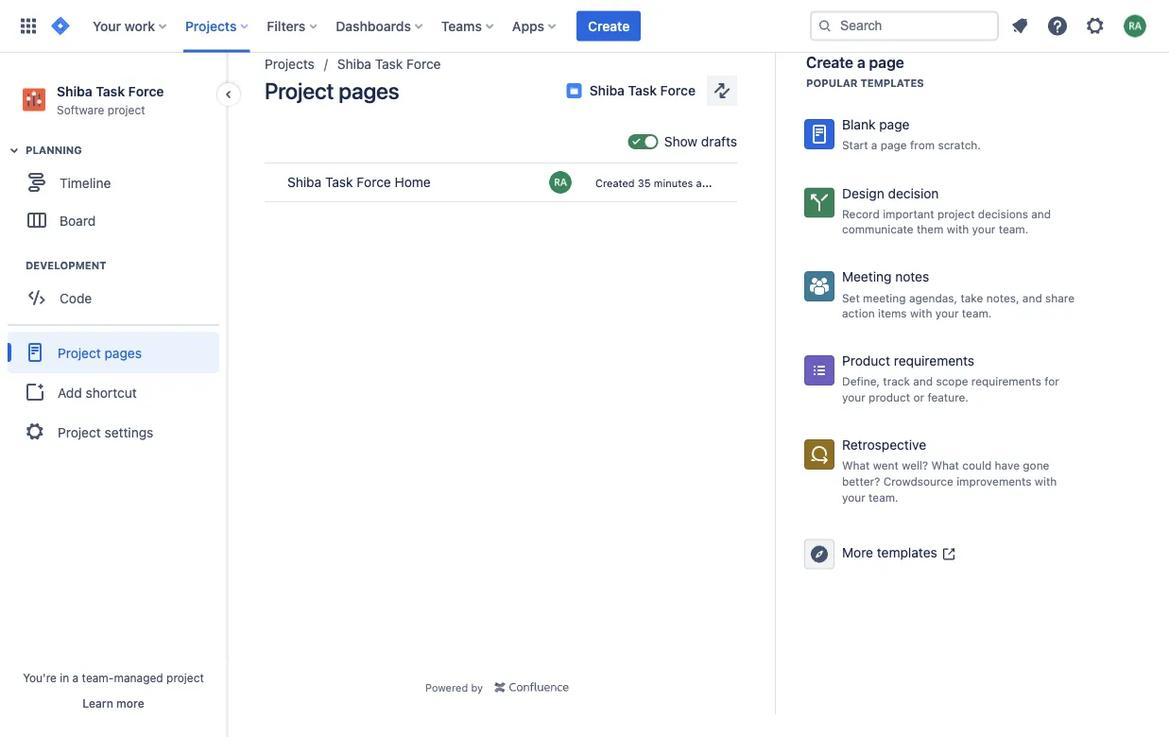 Task type: vqa. For each thing, say whether or not it's contained in the screenshot.
header
no



Task type: locate. For each thing, give the bounding box(es) containing it.
project pages
[[265, 78, 400, 104], [58, 345, 142, 361]]

projects right the work
[[185, 18, 237, 34]]

0 vertical spatial with
[[947, 223, 970, 236]]

templates up blank
[[861, 77, 925, 89]]

search image
[[818, 18, 833, 34]]

shiba
[[337, 56, 372, 72], [590, 83, 625, 98], [57, 83, 92, 99], [287, 174, 322, 190]]

force inside shiba task force software project
[[128, 83, 164, 99]]

projects down filters dropdown button
[[265, 56, 315, 72]]

project
[[265, 78, 334, 104], [58, 345, 101, 361], [58, 424, 101, 440]]

shiba inside row
[[287, 174, 322, 190]]

1 vertical spatial project pages
[[58, 345, 142, 361]]

task up the software
[[96, 83, 125, 99]]

your inside design decision record important project decisions and communicate them with your team.
[[973, 223, 996, 236]]

project settings
[[58, 424, 154, 440]]

pages up add shortcut button
[[105, 345, 142, 361]]

0 horizontal spatial shiba task force
[[337, 56, 441, 72]]

and left share
[[1023, 291, 1043, 304]]

filters button
[[261, 11, 325, 41]]

create
[[588, 18, 630, 34], [807, 53, 854, 71]]

0 vertical spatial requirements
[[894, 353, 975, 369]]

group containing project pages
[[8, 325, 219, 459]]

your inside product requirements define, track and scope requirements for your product or feature.
[[843, 391, 866, 404]]

development image
[[3, 255, 26, 277]]

with down gone
[[1035, 475, 1058, 488]]

1 vertical spatial project
[[58, 345, 101, 361]]

1 horizontal spatial team.
[[963, 307, 992, 320]]

force left home
[[357, 174, 391, 190]]

2 vertical spatial with
[[1035, 475, 1058, 488]]

a inside the blank page start a page from scratch.
[[872, 139, 878, 152]]

0 vertical spatial and
[[1032, 207, 1052, 220]]

1 horizontal spatial shiba task force
[[590, 83, 696, 98]]

pages down dashboards
[[339, 78, 400, 104]]

1 horizontal spatial project
[[166, 671, 204, 685]]

0 horizontal spatial a
[[72, 671, 79, 685]]

with right "them" at the right top of page
[[947, 223, 970, 236]]

0 horizontal spatial pages
[[105, 345, 142, 361]]

communicate
[[843, 223, 914, 236]]

0 horizontal spatial what
[[843, 459, 870, 472]]

for
[[1045, 375, 1060, 388]]

page
[[870, 53, 905, 71], [880, 117, 910, 132], [881, 139, 908, 152]]

define,
[[843, 375, 880, 388]]

start
[[843, 139, 869, 152]]

a right start
[[872, 139, 878, 152]]

shiba task force up show
[[590, 83, 696, 98]]

with inside retrospective what went well? what could have gone better? crowdsource improvements with your team.
[[1035, 475, 1058, 488]]

with down agendas, at the top right of page
[[911, 307, 933, 320]]

1 horizontal spatial a
[[858, 53, 866, 71]]

more
[[116, 697, 144, 710]]

drafts
[[702, 134, 738, 149]]

with for meeting notes
[[911, 307, 933, 320]]

track
[[884, 375, 911, 388]]

crowdsource
[[884, 475, 954, 488]]

what
[[843, 459, 870, 472], [932, 459, 960, 472]]

force down the work
[[128, 83, 164, 99]]

1 vertical spatial shiba task force
[[590, 83, 696, 98]]

templates left open in tab image
[[877, 545, 938, 561]]

what up better?
[[843, 459, 870, 472]]

0 horizontal spatial create
[[588, 18, 630, 34]]

1 horizontal spatial what
[[932, 459, 960, 472]]

with
[[947, 223, 970, 236], [911, 307, 933, 320], [1035, 475, 1058, 488]]

0 horizontal spatial with
[[911, 307, 933, 320]]

projects inside popup button
[[185, 18, 237, 34]]

a
[[858, 53, 866, 71], [872, 139, 878, 152], [72, 671, 79, 685]]

project pages down projects link
[[265, 78, 400, 104]]

task left home
[[325, 174, 353, 190]]

0 horizontal spatial shiba task force link
[[337, 53, 441, 76]]

add shortcut button
[[8, 374, 219, 412]]

0 vertical spatial project
[[108, 103, 145, 116]]

2 horizontal spatial project
[[938, 207, 975, 220]]

force
[[407, 56, 441, 72], [661, 83, 696, 98], [128, 83, 164, 99], [357, 174, 391, 190]]

2 horizontal spatial with
[[1035, 475, 1058, 488]]

2 vertical spatial team.
[[869, 491, 899, 504]]

your down agendas, at the top right of page
[[936, 307, 959, 320]]

project pages up the add shortcut
[[58, 345, 142, 361]]

project down add
[[58, 424, 101, 440]]

1 vertical spatial team.
[[963, 307, 992, 320]]

appswitcher icon image
[[17, 15, 40, 37]]

task inside shiba task force software project
[[96, 83, 125, 99]]

ruby anderson image
[[549, 171, 572, 194]]

learn more
[[83, 697, 144, 710]]

learn more button
[[83, 696, 144, 711]]

team. down take
[[963, 307, 992, 320]]

project down projects link
[[265, 78, 334, 104]]

shiba task force
[[337, 56, 441, 72], [590, 83, 696, 98]]

0 vertical spatial create
[[588, 18, 630, 34]]

more templates
[[843, 545, 938, 561]]

popular
[[807, 77, 858, 89]]

2 horizontal spatial a
[[872, 139, 878, 152]]

1 what from the left
[[843, 459, 870, 472]]

project inside shiba task force software project
[[108, 103, 145, 116]]

shiba task force link down dashboards popup button
[[337, 53, 441, 76]]

product
[[869, 391, 911, 404]]

dashboards button
[[330, 11, 430, 41]]

1 vertical spatial and
[[1023, 291, 1043, 304]]

1 vertical spatial create
[[807, 53, 854, 71]]

team. inside meeting notes set meeting agendas, take notes, and share action items with your team.
[[963, 307, 992, 320]]

create up the popular
[[807, 53, 854, 71]]

with for retrospective
[[1035, 475, 1058, 488]]

project right managed
[[166, 671, 204, 685]]

2 vertical spatial and
[[914, 375, 934, 388]]

task inside row
[[325, 174, 353, 190]]

powered by
[[426, 682, 483, 694]]

or
[[914, 391, 925, 404]]

action
[[843, 307, 875, 320]]

create inside button
[[588, 18, 630, 34]]

jira software image
[[49, 15, 72, 37]]

1 vertical spatial projects
[[265, 56, 315, 72]]

task
[[375, 56, 403, 72], [628, 83, 657, 98], [96, 83, 125, 99], [325, 174, 353, 190]]

2 horizontal spatial team.
[[999, 223, 1029, 236]]

edit image
[[189, 340, 212, 363]]

update space or page icon image
[[711, 79, 734, 102]]

blank
[[843, 117, 876, 132]]

your down define,
[[843, 391, 866, 404]]

code link
[[9, 279, 218, 317]]

better?
[[843, 475, 881, 488]]

development group
[[9, 258, 226, 323]]

filters
[[267, 18, 306, 34]]

0 vertical spatial team.
[[999, 223, 1029, 236]]

retrospective what went well? what could have gone better? crowdsource improvements with your team.
[[843, 437, 1058, 504]]

page right blank
[[880, 117, 910, 132]]

project right the software
[[108, 103, 145, 116]]

1 horizontal spatial shiba task force link
[[556, 76, 707, 106]]

1 vertical spatial templates
[[877, 545, 938, 561]]

your down decisions
[[973, 223, 996, 236]]

important
[[883, 207, 935, 220]]

your down better?
[[843, 491, 866, 504]]

0 horizontal spatial projects
[[185, 18, 237, 34]]

group
[[8, 325, 219, 459]]

scope
[[937, 375, 969, 388]]

0 horizontal spatial project pages
[[58, 345, 142, 361]]

force inside shiba task force home link
[[357, 174, 391, 190]]

blank image
[[809, 123, 831, 146]]

banner
[[0, 0, 1170, 53]]

set
[[843, 291, 860, 304]]

task down create button
[[628, 83, 657, 98]]

0 vertical spatial shiba task force
[[337, 56, 441, 72]]

and inside meeting notes set meeting agendas, take notes, and share action items with your team.
[[1023, 291, 1043, 304]]

pages
[[339, 78, 400, 104], [105, 345, 142, 361]]

1 vertical spatial project
[[938, 207, 975, 220]]

0 horizontal spatial project
[[108, 103, 145, 116]]

project inside "link"
[[58, 345, 101, 361]]

a inside create a page popular templates
[[858, 53, 866, 71]]

product
[[843, 353, 891, 369]]

powered
[[426, 682, 468, 694]]

1 horizontal spatial create
[[807, 53, 854, 71]]

team. for meeting notes
[[963, 307, 992, 320]]

0 vertical spatial a
[[858, 53, 866, 71]]

1 horizontal spatial pages
[[339, 78, 400, 104]]

1 vertical spatial a
[[872, 139, 878, 152]]

product requirements define, track and scope requirements for your product or feature.
[[843, 353, 1060, 404]]

what right "well?"
[[932, 459, 960, 472]]

requirements
[[894, 353, 975, 369], [972, 375, 1042, 388]]

and right decisions
[[1032, 207, 1052, 220]]

1 horizontal spatial with
[[947, 223, 970, 236]]

project
[[108, 103, 145, 116], [938, 207, 975, 220], [166, 671, 204, 685]]

with inside meeting notes set meeting agendas, take notes, and share action items with your team.
[[911, 307, 933, 320]]

design
[[843, 185, 885, 201]]

teams button
[[436, 11, 501, 41]]

team.
[[999, 223, 1029, 236], [963, 307, 992, 320], [869, 491, 899, 504]]

more image
[[809, 543, 831, 566]]

project inside design decision record important project decisions and communicate them with your team.
[[938, 207, 975, 220]]

project up "them" at the right top of page
[[938, 207, 975, 220]]

2 vertical spatial project
[[58, 424, 101, 440]]

team. down decisions
[[999, 223, 1029, 236]]

could
[[963, 459, 992, 472]]

project for project pages "link"
[[58, 345, 101, 361]]

and up or
[[914, 375, 934, 388]]

notes,
[[987, 291, 1020, 304]]

confluence image
[[495, 680, 569, 696], [495, 680, 569, 696]]

0 vertical spatial templates
[[861, 77, 925, 89]]

requirements left for at the bottom of the page
[[972, 375, 1042, 388]]

project up add
[[58, 345, 101, 361]]

0 vertical spatial page
[[870, 53, 905, 71]]

learn
[[83, 697, 113, 710]]

open in tab image
[[942, 547, 957, 562]]

1 horizontal spatial projects
[[265, 56, 315, 72]]

0 vertical spatial projects
[[185, 18, 237, 34]]

ago
[[697, 177, 715, 189]]

team. down better?
[[869, 491, 899, 504]]

notifications image
[[1009, 15, 1032, 37]]

your
[[973, 223, 996, 236], [936, 307, 959, 320], [843, 391, 866, 404], [843, 491, 866, 504]]

team-
[[82, 671, 114, 685]]

create inside create a page popular templates
[[807, 53, 854, 71]]

1 vertical spatial with
[[911, 307, 933, 320]]

0 vertical spatial pages
[[339, 78, 400, 104]]

1 vertical spatial pages
[[105, 345, 142, 361]]

0 horizontal spatial team.
[[869, 491, 899, 504]]

settings
[[105, 424, 154, 440]]

retrospective image
[[809, 444, 831, 466]]

create for create a page popular templates
[[807, 53, 854, 71]]

0 vertical spatial project
[[265, 78, 334, 104]]

create right apps popup button
[[588, 18, 630, 34]]

work
[[125, 18, 155, 34]]

page left from at top
[[881, 139, 908, 152]]

a right the in
[[72, 671, 79, 685]]

1 horizontal spatial project pages
[[265, 78, 400, 104]]

a up the popular
[[858, 53, 866, 71]]

software
[[57, 103, 104, 116]]

shiba task force down dashboards popup button
[[337, 56, 441, 72]]

page down search field
[[870, 53, 905, 71]]

you're in a team-managed project
[[23, 671, 204, 685]]

shiba task force link
[[337, 53, 441, 76], [556, 76, 707, 106]]

projects
[[185, 18, 237, 34], [265, 56, 315, 72]]

requirements up scope
[[894, 353, 975, 369]]

shiba task force link down create button
[[556, 76, 707, 106]]

team. inside retrospective what went well? what could have gone better? crowdsource improvements with your team.
[[869, 491, 899, 504]]

gone
[[1024, 459, 1050, 472]]

your inside meeting notes set meeting agendas, take notes, and share action items with your team.
[[936, 307, 959, 320]]

2 vertical spatial a
[[72, 671, 79, 685]]



Task type: describe. For each thing, give the bounding box(es) containing it.
well?
[[902, 459, 929, 472]]

shiba task force home link
[[287, 173, 431, 192]]

apps button
[[507, 11, 564, 41]]

design decision record important project decisions and communicate them with your team.
[[843, 185, 1052, 236]]

projects button
[[180, 11, 256, 41]]

product requirements image
[[809, 359, 831, 382]]

your profile and settings image
[[1124, 15, 1147, 37]]

pages inside "link"
[[105, 345, 142, 361]]

your work
[[93, 18, 155, 34]]

add shortcut
[[58, 385, 137, 400]]

create a page popular templates
[[807, 53, 925, 89]]

dashboards
[[336, 18, 411, 34]]

decision
[[889, 185, 940, 201]]

show
[[665, 134, 698, 149]]

meeting notes set meeting agendas, take notes, and share action items with your team.
[[843, 269, 1075, 320]]

projects for projects link
[[265, 56, 315, 72]]

home
[[395, 174, 431, 190]]

timeline link
[[9, 164, 218, 202]]

planning
[[26, 144, 82, 157]]

retrospective
[[843, 437, 927, 453]]

shortcut
[[86, 385, 137, 400]]

you're
[[23, 671, 57, 685]]

by
[[471, 682, 483, 694]]

decisions
[[979, 207, 1029, 220]]

minutes
[[654, 177, 694, 189]]

share
[[1046, 291, 1075, 304]]

team. for retrospective
[[869, 491, 899, 504]]

them
[[917, 223, 944, 236]]

create for create
[[588, 18, 630, 34]]

items
[[879, 307, 907, 320]]

task down dashboards popup button
[[375, 56, 403, 72]]

project for 'project settings' link
[[58, 424, 101, 440]]

agendas,
[[910, 291, 958, 304]]

force left update space or page icon
[[661, 83, 696, 98]]

show drafts
[[665, 134, 738, 149]]

have
[[995, 459, 1020, 472]]

decision image
[[809, 191, 831, 214]]

blank page start a page from scratch.
[[843, 117, 982, 152]]

in
[[60, 671, 69, 685]]

2 vertical spatial page
[[881, 139, 908, 152]]

project pages link
[[8, 332, 219, 374]]

timeline
[[60, 175, 111, 190]]

and inside product requirements define, track and scope requirements for your product or feature.
[[914, 375, 934, 388]]

2 what from the left
[[932, 459, 960, 472]]

notes
[[896, 269, 930, 285]]

shiba inside shiba task force software project
[[57, 83, 92, 99]]

project for task
[[108, 103, 145, 116]]

project pages inside project pages "link"
[[58, 345, 142, 361]]

board link
[[9, 202, 218, 239]]

create button
[[577, 11, 641, 41]]

managed
[[114, 671, 163, 685]]

shiba task force home
[[287, 174, 431, 190]]

add
[[58, 385, 82, 400]]

2 vertical spatial project
[[166, 671, 204, 685]]

help image
[[1047, 15, 1070, 37]]

your work button
[[87, 11, 174, 41]]

meeting notes image
[[809, 275, 831, 298]]

your
[[93, 18, 121, 34]]

templates inside create a page popular templates
[[861, 77, 925, 89]]

1 vertical spatial requirements
[[972, 375, 1042, 388]]

35
[[638, 177, 651, 189]]

project settings link
[[8, 412, 219, 453]]

apps
[[512, 18, 545, 34]]

went
[[874, 459, 899, 472]]

scratch.
[[939, 139, 982, 152]]

record
[[843, 207, 880, 220]]

code
[[60, 290, 92, 306]]

with inside design decision record important project decisions and communicate them with your team.
[[947, 223, 970, 236]]

projects link
[[265, 53, 315, 76]]

meeting
[[863, 291, 906, 304]]

page inside create a page popular templates
[[870, 53, 905, 71]]

settings image
[[1085, 15, 1107, 37]]

improvements
[[957, 475, 1032, 488]]

take
[[961, 291, 984, 304]]

more templates button
[[792, 526, 1094, 583]]

project for decision
[[938, 207, 975, 220]]

Search field
[[810, 11, 1000, 41]]

from
[[911, 139, 935, 152]]

team. inside design decision record important project decisions and communicate them with your team.
[[999, 223, 1029, 236]]

force down primary element
[[407, 56, 441, 72]]

created
[[596, 177, 635, 189]]

0 vertical spatial project pages
[[265, 78, 400, 104]]

templates inside button
[[877, 545, 938, 561]]

more
[[843, 545, 874, 561]]

planning image
[[3, 139, 26, 162]]

primary element
[[11, 0, 810, 52]]

1 vertical spatial page
[[880, 117, 910, 132]]

meeting
[[843, 269, 892, 285]]

projects for projects popup button
[[185, 18, 237, 34]]

feature.
[[928, 391, 969, 404]]

planning group
[[9, 143, 226, 245]]

development
[[26, 260, 106, 272]]

board
[[60, 213, 96, 228]]

banner containing your work
[[0, 0, 1170, 53]]

and inside design decision record important project decisions and communicate them with your team.
[[1032, 207, 1052, 220]]

jira software image
[[49, 15, 72, 37]]

your inside retrospective what went well? what could have gone better? crowdsource improvements with your team.
[[843, 491, 866, 504]]

shiba task force software project
[[57, 83, 164, 116]]

teams
[[442, 18, 482, 34]]

created 35 minutes ago
[[596, 177, 715, 189]]

shiba task force home row
[[265, 164, 738, 202]]



